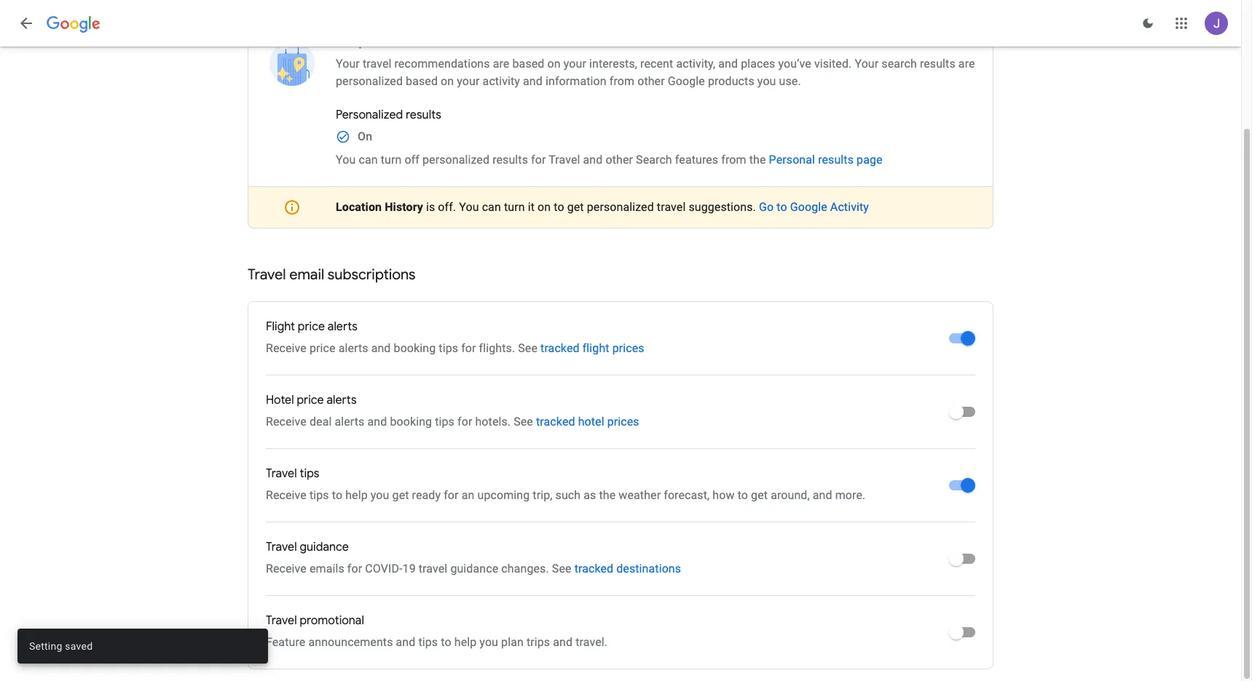 Task type: vqa. For each thing, say whether or not it's contained in the screenshot.
Changes.
yes



Task type: describe. For each thing, give the bounding box(es) containing it.
flights.
[[479, 342, 515, 355]]

price for hotel
[[297, 393, 324, 408]]

1 horizontal spatial guidance
[[450, 562, 498, 576]]

see for flight price alerts
[[518, 342, 538, 355]]

forecast,
[[664, 489, 710, 503]]

for inside travel guidance receive emails for covid-19 travel guidance changes. see tracked destinations
[[347, 562, 362, 576]]

subscriptions
[[328, 266, 416, 284]]

1 vertical spatial turn
[[504, 200, 525, 214]]

deal
[[310, 415, 332, 429]]

flight price alerts receive price alerts and booking tips for flights. see tracked flight prices
[[266, 320, 644, 355]]

from inside get personalized travel recommendations your travel recommendations are based on your interests, recent activity, and places you've visited. your search results are personalized based on your activity and information from other google products you use.
[[610, 74, 635, 88]]

emails
[[310, 562, 344, 576]]

you inside get personalized travel recommendations your travel recommendations are based on your interests, recent activity, and places you've visited. your search results are personalized based on your activity and information from other google products you use.
[[757, 74, 776, 88]]

booking for flight price alerts
[[394, 342, 436, 355]]

travel for travel promotional feature announcements and tips to help you plan trips and travel.
[[266, 614, 297, 629]]

tracked inside travel guidance receive emails for covid-19 travel guidance changes. see tracked destinations
[[574, 562, 613, 576]]

help inside travel promotional feature announcements and tips to help you plan trips and travel.
[[454, 636, 477, 650]]

and inside travel tips receive tips to help you get ready for an upcoming trip, such as the weather forecast, how to get around, and more.
[[813, 489, 832, 503]]

1 your from the left
[[336, 57, 360, 71]]

1 vertical spatial your
[[457, 74, 480, 88]]

tips inside "flight price alerts receive price alerts and booking tips for flights. see tracked flight prices"
[[439, 342, 458, 355]]

feature
[[266, 636, 305, 650]]

visited.
[[814, 57, 852, 71]]

receive inside travel guidance receive emails for covid-19 travel guidance changes. see tracked destinations
[[266, 562, 307, 576]]

receive inside hotel price alerts receive deal alerts and booking tips for hotels. see tracked hotel prices
[[266, 415, 307, 429]]

results left page
[[818, 153, 854, 167]]

results inside get personalized travel recommendations your travel recommendations are based on your interests, recent activity, and places you've visited. your search results are personalized based on your activity and information from other google products you use.
[[920, 57, 956, 71]]

and inside hotel price alerts receive deal alerts and booking tips for hotels. see tracked hotel prices
[[367, 415, 387, 429]]

places
[[741, 57, 775, 71]]

get personalized travel recommendations your travel recommendations are based on your interests, recent activity, and places you've visited. your search results are personalized based on your activity and information from other google products you use.
[[336, 35, 975, 88]]

change appearance image
[[1131, 6, 1166, 41]]

activity
[[483, 74, 520, 88]]

prices for hotel price alerts
[[607, 415, 639, 429]]

flight
[[583, 342, 609, 355]]

2 your from the left
[[855, 57, 879, 71]]

saved
[[65, 641, 93, 653]]

receive inside travel tips receive tips to help you get ready for an upcoming trip, such as the weather forecast, how to get around, and more.
[[266, 489, 307, 503]]

destinations
[[616, 562, 681, 576]]

booking for hotel price alerts
[[390, 415, 432, 429]]

interests,
[[589, 57, 637, 71]]

hotel price alerts receive deal alerts and booking tips for hotels. see tracked hotel prices
[[266, 393, 639, 429]]

off.
[[438, 200, 456, 214]]

an
[[462, 489, 475, 503]]

email
[[289, 266, 324, 284]]

travel guidance receive emails for covid-19 travel guidance changes. see tracked destinations
[[266, 541, 681, 576]]

help inside travel tips receive tips to help you get ready for an upcoming trip, such as the weather forecast, how to get around, and more.
[[345, 489, 368, 503]]

results up it
[[493, 153, 528, 167]]

it
[[528, 200, 535, 214]]

go
[[759, 200, 774, 214]]

suggestions.
[[689, 200, 756, 214]]

1 are from the left
[[493, 57, 510, 71]]

the inside travel tips receive tips to help you get ready for an upcoming trip, such as the weather forecast, how to get around, and more.
[[599, 489, 616, 503]]

personal
[[769, 153, 815, 167]]

ready
[[412, 489, 441, 503]]

google inside get personalized travel recommendations your travel recommendations are based on your interests, recent activity, and places you've visited. your search results are personalized based on your activity and information from other google products you use.
[[668, 74, 705, 88]]

you inside travel tips receive tips to help you get ready for an upcoming trip, such as the weather forecast, how to get around, and more.
[[371, 489, 389, 503]]

personalized
[[336, 108, 403, 122]]

announcements
[[308, 636, 393, 650]]

history
[[385, 200, 423, 214]]

0 vertical spatial your
[[564, 57, 586, 71]]

trip,
[[533, 489, 552, 503]]

0 horizontal spatial can
[[359, 153, 378, 167]]

as
[[584, 489, 596, 503]]

off
[[405, 153, 420, 167]]

recent
[[640, 57, 673, 71]]

you've
[[778, 57, 811, 71]]

0 vertical spatial based
[[512, 57, 544, 71]]

features
[[675, 153, 718, 167]]

0 horizontal spatial you
[[336, 153, 356, 167]]

for up it
[[531, 153, 546, 167]]

personalized right get
[[359, 35, 427, 50]]

travel tips receive tips to help you get ready for an upcoming trip, such as the weather forecast, how to get around, and more.
[[266, 467, 866, 503]]

0 vertical spatial recommendations
[[462, 35, 559, 50]]

for for flight price alerts
[[461, 342, 476, 355]]

location
[[336, 200, 382, 214]]

1 horizontal spatial get
[[567, 200, 584, 214]]

2 are from the left
[[959, 57, 975, 71]]

0 horizontal spatial other
[[606, 153, 633, 167]]



Task type: locate. For each thing, give the bounding box(es) containing it.
3 receive from the top
[[266, 489, 307, 503]]

other inside get personalized travel recommendations your travel recommendations are based on your interests, recent activity, and places you've visited. your search results are personalized based on your activity and information from other google products you use.
[[637, 74, 665, 88]]

0 vertical spatial booking
[[394, 342, 436, 355]]

you can turn off personalized results for travel and other search features from the personal results page
[[336, 153, 883, 167]]

travel promotional feature announcements and tips to help you plan trips and travel.
[[266, 614, 608, 650]]

you left the plan
[[480, 636, 498, 650]]

activity
[[830, 200, 869, 214]]

travel for travel email subscriptions
[[248, 266, 286, 284]]

turn left it
[[504, 200, 525, 214]]

0 horizontal spatial turn
[[381, 153, 402, 167]]

are up the activity
[[493, 57, 510, 71]]

guidance up emails
[[300, 541, 349, 555]]

are
[[493, 57, 510, 71], [959, 57, 975, 71]]

booking inside "flight price alerts receive price alerts and booking tips for flights. see tracked flight prices"
[[394, 342, 436, 355]]

you left ready
[[371, 489, 389, 503]]

0 horizontal spatial google
[[668, 74, 705, 88]]

get left ready
[[392, 489, 409, 503]]

get left the around,
[[751, 489, 768, 503]]

1 vertical spatial see
[[514, 415, 533, 429]]

tips inside hotel price alerts receive deal alerts and booking tips for hotels. see tracked hotel prices
[[435, 415, 455, 429]]

other down the recent
[[637, 74, 665, 88]]

travel for travel guidance receive emails for covid-19 travel guidance changes. see tracked destinations
[[266, 541, 297, 555]]

and
[[718, 57, 738, 71], [523, 74, 543, 88], [583, 153, 603, 167], [371, 342, 391, 355], [367, 415, 387, 429], [813, 489, 832, 503], [396, 636, 416, 650], [553, 636, 573, 650]]

your left search
[[855, 57, 879, 71]]

are right search
[[959, 57, 975, 71]]

1 vertical spatial help
[[454, 636, 477, 650]]

for left flights.
[[461, 342, 476, 355]]

search
[[636, 153, 672, 167]]

prices inside hotel price alerts receive deal alerts and booking tips for hotels. see tracked hotel prices
[[607, 415, 639, 429]]

0 vertical spatial you
[[336, 153, 356, 167]]

google down activity,
[[668, 74, 705, 88]]

1 horizontal spatial are
[[959, 57, 975, 71]]

your down get
[[336, 57, 360, 71]]

see right hotels.
[[514, 415, 533, 429]]

google left activity
[[790, 200, 827, 214]]

your
[[564, 57, 586, 71], [457, 74, 480, 88]]

travel inside travel tips receive tips to help you get ready for an upcoming trip, such as the weather forecast, how to get around, and more.
[[266, 467, 297, 481]]

based up personalized results
[[406, 74, 438, 88]]

to inside travel promotional feature announcements and tips to help you plan trips and travel.
[[441, 636, 451, 650]]

hotels.
[[475, 415, 511, 429]]

tracked left flight in the bottom left of the page
[[541, 342, 580, 355]]

0 horizontal spatial guidance
[[300, 541, 349, 555]]

search
[[882, 57, 917, 71]]

google
[[668, 74, 705, 88], [790, 200, 827, 214]]

1 vertical spatial price
[[310, 342, 336, 355]]

1 horizontal spatial turn
[[504, 200, 525, 214]]

promotional
[[300, 614, 364, 629]]

you up location
[[336, 153, 356, 167]]

prices inside "flight price alerts receive price alerts and booking tips for flights. see tracked flight prices"
[[612, 342, 644, 355]]

the right as
[[599, 489, 616, 503]]

from right features
[[721, 153, 746, 167]]

go to google activity link
[[759, 200, 869, 214]]

travel email subscriptions
[[248, 266, 416, 284]]

0 vertical spatial google
[[668, 74, 705, 88]]

tracked for hotel price alerts
[[536, 415, 575, 429]]

personal results page link
[[769, 153, 883, 167]]

personalized results
[[336, 108, 441, 122]]

upcoming
[[477, 489, 530, 503]]

0 vertical spatial from
[[610, 74, 635, 88]]

4 receive from the top
[[266, 562, 307, 576]]

based
[[512, 57, 544, 71], [406, 74, 438, 88]]

on up information
[[547, 57, 561, 71]]

travel.
[[576, 636, 608, 650]]

tracked
[[541, 342, 580, 355], [536, 415, 575, 429], [574, 562, 613, 576]]

get
[[336, 35, 356, 50]]

0 horizontal spatial your
[[457, 74, 480, 88]]

0 horizontal spatial get
[[392, 489, 409, 503]]

1 horizontal spatial you
[[459, 200, 479, 214]]

0 horizontal spatial the
[[599, 489, 616, 503]]

0 vertical spatial can
[[359, 153, 378, 167]]

flight
[[266, 320, 295, 334]]

0 horizontal spatial your
[[336, 57, 360, 71]]

see inside "flight price alerts receive price alerts and booking tips for flights. see tracked flight prices"
[[518, 342, 538, 355]]

get right it
[[567, 200, 584, 214]]

for inside "flight price alerts receive price alerts and booking tips for flights. see tracked flight prices"
[[461, 342, 476, 355]]

1 horizontal spatial help
[[454, 636, 477, 650]]

guidance left 'changes.'
[[450, 562, 498, 576]]

alerts
[[328, 320, 358, 334], [338, 342, 368, 355], [327, 393, 357, 408], [335, 415, 365, 429]]

help left ready
[[345, 489, 368, 503]]

0 vertical spatial turn
[[381, 153, 402, 167]]

personalized down 'you can turn off personalized results for travel and other search features from the personal results page' at the top of the page
[[587, 200, 654, 214]]

2 receive from the top
[[266, 415, 307, 429]]

booking inside hotel price alerts receive deal alerts and booking tips for hotels. see tracked hotel prices
[[390, 415, 432, 429]]

changes.
[[501, 562, 549, 576]]

1 horizontal spatial based
[[512, 57, 544, 71]]

0 horizontal spatial help
[[345, 489, 368, 503]]

1 vertical spatial on
[[441, 74, 454, 88]]

0 horizontal spatial you
[[371, 489, 389, 503]]

personalized
[[359, 35, 427, 50], [336, 74, 403, 88], [423, 153, 490, 167], [587, 200, 654, 214]]

for inside travel tips receive tips to help you get ready for an upcoming trip, such as the weather forecast, how to get around, and more.
[[444, 489, 459, 503]]

0 vertical spatial the
[[749, 153, 766, 167]]

page
[[857, 153, 883, 167]]

travel
[[549, 153, 580, 167], [248, 266, 286, 284], [266, 467, 297, 481], [266, 541, 297, 555], [266, 614, 297, 629]]

around,
[[771, 489, 810, 503]]

1 horizontal spatial google
[[790, 200, 827, 214]]

tracked for flight price alerts
[[541, 342, 580, 355]]

see inside hotel price alerts receive deal alerts and booking tips for hotels. see tracked hotel prices
[[514, 415, 533, 429]]

on
[[547, 57, 561, 71], [441, 74, 454, 88], [538, 200, 551, 214]]

setting
[[29, 641, 62, 653]]

and inside "flight price alerts receive price alerts and booking tips for flights. see tracked flight prices"
[[371, 342, 391, 355]]

recommendations
[[462, 35, 559, 50], [394, 57, 490, 71]]

price for flight
[[298, 320, 325, 334]]

weather
[[619, 489, 661, 503]]

tracked hotel prices link
[[536, 415, 639, 429]]

other
[[637, 74, 665, 88], [606, 153, 633, 167]]

such
[[555, 489, 581, 503]]

0 horizontal spatial based
[[406, 74, 438, 88]]

the
[[749, 153, 766, 167], [599, 489, 616, 503]]

travel inside travel guidance receive emails for covid-19 travel guidance changes. see tracked destinations
[[266, 541, 297, 555]]

1 vertical spatial other
[[606, 153, 633, 167]]

you
[[757, 74, 776, 88], [371, 489, 389, 503], [480, 636, 498, 650]]

2 horizontal spatial you
[[757, 74, 776, 88]]

travel inside travel guidance receive emails for covid-19 travel guidance changes. see tracked destinations
[[419, 562, 448, 576]]

0 vertical spatial help
[[345, 489, 368, 503]]

location history is off. you can turn it on to get personalized travel suggestions. go to google activity
[[336, 200, 869, 214]]

price
[[298, 320, 325, 334], [310, 342, 336, 355], [297, 393, 324, 408]]

1 vertical spatial guidance
[[450, 562, 498, 576]]

prices right flight in the bottom left of the page
[[612, 342, 644, 355]]

on right it
[[538, 200, 551, 214]]

you down places
[[757, 74, 776, 88]]

trips
[[527, 636, 550, 650]]

use.
[[779, 74, 801, 88]]

0 vertical spatial price
[[298, 320, 325, 334]]

2 vertical spatial tracked
[[574, 562, 613, 576]]

price inside hotel price alerts receive deal alerts and booking tips for hotels. see tracked hotel prices
[[297, 393, 324, 408]]

tracked inside hotel price alerts receive deal alerts and booking tips for hotels. see tracked hotel prices
[[536, 415, 575, 429]]

2 vertical spatial you
[[480, 636, 498, 650]]

for right emails
[[347, 562, 362, 576]]

your left the activity
[[457, 74, 480, 88]]

receive
[[266, 342, 307, 355], [266, 415, 307, 429], [266, 489, 307, 503], [266, 562, 307, 576]]

1 horizontal spatial your
[[564, 57, 586, 71]]

from
[[610, 74, 635, 88], [721, 153, 746, 167]]

get
[[567, 200, 584, 214], [392, 489, 409, 503], [751, 489, 768, 503]]

guidance
[[300, 541, 349, 555], [450, 562, 498, 576]]

hotel
[[578, 415, 604, 429]]

1 vertical spatial the
[[599, 489, 616, 503]]

on
[[358, 130, 372, 144]]

travel for travel tips receive tips to help you get ready for an upcoming trip, such as the weather forecast, how to get around, and more.
[[266, 467, 297, 481]]

setting saved
[[29, 641, 93, 653]]

turn left off
[[381, 153, 402, 167]]

0 horizontal spatial from
[[610, 74, 635, 88]]

for left "an"
[[444, 489, 459, 503]]

tips inside travel promotional feature announcements and tips to help you plan trips and travel.
[[418, 636, 438, 650]]

can down on
[[359, 153, 378, 167]]

1 vertical spatial google
[[790, 200, 827, 214]]

prices
[[612, 342, 644, 355], [607, 415, 639, 429]]

tracked inside "flight price alerts receive price alerts and booking tips for flights. see tracked flight prices"
[[541, 342, 580, 355]]

for for travel tips
[[444, 489, 459, 503]]

19
[[403, 562, 416, 576]]

your up information
[[564, 57, 586, 71]]

results right search
[[920, 57, 956, 71]]

1 receive from the top
[[266, 342, 307, 355]]

personalized up personalized
[[336, 74, 403, 88]]

0 vertical spatial see
[[518, 342, 538, 355]]

1 vertical spatial tracked
[[536, 415, 575, 429]]

your
[[336, 57, 360, 71], [855, 57, 879, 71]]

turn
[[381, 153, 402, 167], [504, 200, 525, 214]]

tracked left hotel
[[536, 415, 575, 429]]

you inside travel promotional feature announcements and tips to help you plan trips and travel.
[[480, 636, 498, 650]]

personalized right off
[[423, 153, 490, 167]]

products
[[708, 74, 755, 88]]

0 vertical spatial tracked
[[541, 342, 580, 355]]

more.
[[835, 489, 866, 503]]

receive inside "flight price alerts receive price alerts and booking tips for flights. see tracked flight prices"
[[266, 342, 307, 355]]

for inside hotel price alerts receive deal alerts and booking tips for hotels. see tracked hotel prices
[[457, 415, 472, 429]]

activity,
[[676, 57, 715, 71]]

you
[[336, 153, 356, 167], [459, 200, 479, 214]]

covid-
[[365, 562, 403, 576]]

0 horizontal spatial are
[[493, 57, 510, 71]]

go back image
[[17, 15, 35, 32]]

for for hotel price alerts
[[457, 415, 472, 429]]

tracked flight prices link
[[541, 342, 644, 355]]

how
[[713, 489, 735, 503]]

1 vertical spatial you
[[459, 200, 479, 214]]

see inside travel guidance receive emails for covid-19 travel guidance changes. see tracked destinations
[[552, 562, 572, 576]]

travel inside travel promotional feature announcements and tips to help you plan trips and travel.
[[266, 614, 297, 629]]

for
[[531, 153, 546, 167], [461, 342, 476, 355], [457, 415, 472, 429], [444, 489, 459, 503], [347, 562, 362, 576]]

booking
[[394, 342, 436, 355], [390, 415, 432, 429]]

on left the activity
[[441, 74, 454, 88]]

1 vertical spatial recommendations
[[394, 57, 490, 71]]

prices for flight price alerts
[[612, 342, 644, 355]]

tracked left "destinations"
[[574, 562, 613, 576]]

you right 'off.'
[[459, 200, 479, 214]]

can
[[359, 153, 378, 167], [482, 200, 501, 214]]

help
[[345, 489, 368, 503], [454, 636, 477, 650]]

tracked destinations link
[[574, 562, 681, 576]]

1 vertical spatial from
[[721, 153, 746, 167]]

help left the plan
[[454, 636, 477, 650]]

1 horizontal spatial can
[[482, 200, 501, 214]]

for left hotels.
[[457, 415, 472, 429]]

hotel
[[266, 393, 294, 408]]

2 vertical spatial on
[[538, 200, 551, 214]]

results
[[920, 57, 956, 71], [406, 108, 441, 122], [493, 153, 528, 167], [818, 153, 854, 167]]

prices right hotel
[[607, 415, 639, 429]]

1 horizontal spatial your
[[855, 57, 879, 71]]

see
[[518, 342, 538, 355], [514, 415, 533, 429], [552, 562, 572, 576]]

results up off
[[406, 108, 441, 122]]

0 vertical spatial you
[[757, 74, 776, 88]]

is
[[426, 200, 435, 214]]

the left personal
[[749, 153, 766, 167]]

2 horizontal spatial get
[[751, 489, 768, 503]]

2 vertical spatial see
[[552, 562, 572, 576]]

see right flights.
[[518, 342, 538, 355]]

to
[[554, 200, 564, 214], [777, 200, 787, 214], [332, 489, 342, 503], [738, 489, 748, 503], [441, 636, 451, 650]]

see right 'changes.'
[[552, 562, 572, 576]]

travel
[[430, 35, 459, 50], [363, 57, 392, 71], [657, 200, 686, 214], [419, 562, 448, 576]]

can left it
[[482, 200, 501, 214]]

1 vertical spatial can
[[482, 200, 501, 214]]

based up the activity
[[512, 57, 544, 71]]

from down interests,
[[610, 74, 635, 88]]

1 horizontal spatial you
[[480, 636, 498, 650]]

plan
[[501, 636, 524, 650]]

0 vertical spatial on
[[547, 57, 561, 71]]

2 vertical spatial price
[[297, 393, 324, 408]]

1 horizontal spatial other
[[637, 74, 665, 88]]

information
[[546, 74, 607, 88]]

0 vertical spatial guidance
[[300, 541, 349, 555]]

other left search
[[606, 153, 633, 167]]

0 vertical spatial prices
[[612, 342, 644, 355]]

1 vertical spatial booking
[[390, 415, 432, 429]]

1 horizontal spatial the
[[749, 153, 766, 167]]

see for hotel price alerts
[[514, 415, 533, 429]]

1 vertical spatial prices
[[607, 415, 639, 429]]

0 vertical spatial other
[[637, 74, 665, 88]]

1 vertical spatial you
[[371, 489, 389, 503]]

1 vertical spatial based
[[406, 74, 438, 88]]

1 horizontal spatial from
[[721, 153, 746, 167]]



